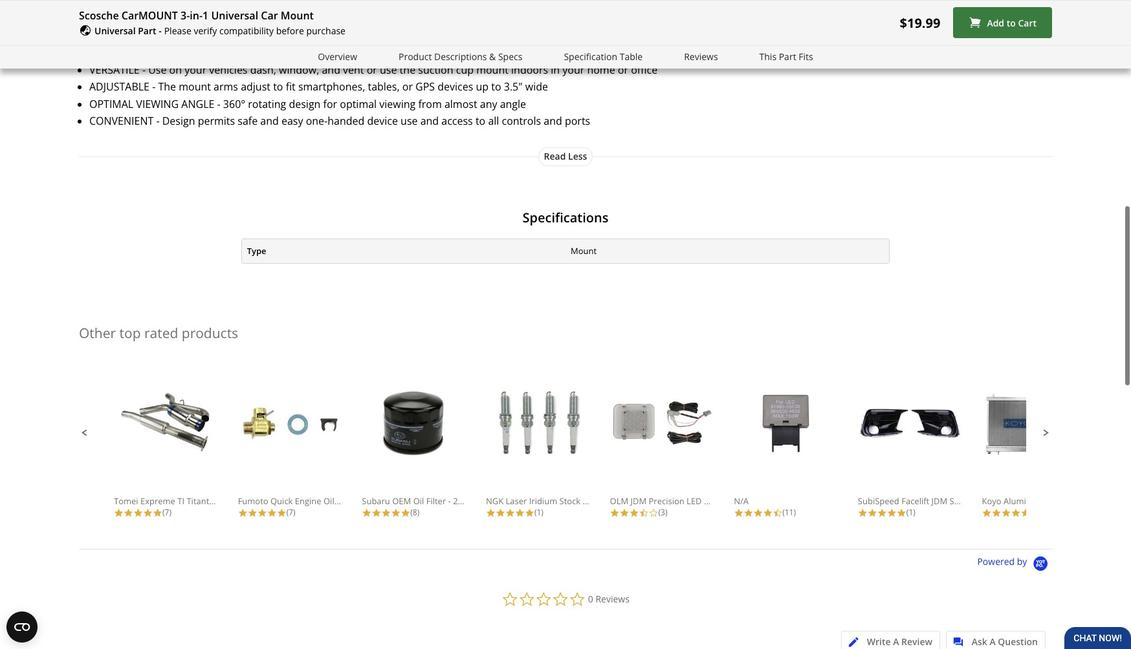 Task type: vqa. For each thing, say whether or not it's contained in the screenshot.
Powered by at the right bottom of the page
yes



Task type: describe. For each thing, give the bounding box(es) containing it.
iridium
[[529, 496, 557, 507]]

cup
[[456, 63, 474, 77]]

olm
[[610, 496, 628, 507]]

1 vertical spatial mount
[[179, 80, 211, 94]]

2015-
[[453, 496, 475, 507]]

quick
[[270, 496, 293, 507]]

5 star image from the left
[[372, 509, 381, 518]]

design
[[162, 114, 195, 128]]

in
[[551, 63, 560, 77]]

review
[[901, 636, 932, 649]]

ti
[[177, 496, 184, 507]]

8 star image from the left
[[401, 509, 410, 518]]

powered
[[977, 556, 1015, 568]]

subaru oem oil filter - 2015-2024... link
[[362, 389, 501, 507]]

scosche for scosche carmount 3-in-1 universal car mount
[[289, 28, 328, 42]]

type
[[247, 245, 266, 257]]

less
[[568, 150, 587, 162]]

safe
[[238, 114, 258, 128]]

product descriptions & specs link
[[399, 50, 523, 64]]

3 star image from the left
[[153, 509, 162, 518]]

1 star image from the left
[[124, 509, 133, 518]]

0 horizontal spatial universal
[[94, 25, 136, 37]]

ngk laser iridium stock heat range...
[[486, 496, 635, 507]]

overview link
[[318, 50, 357, 64]]

13 star image from the left
[[734, 509, 744, 518]]

oem
[[392, 496, 411, 507]]

8 star image from the left
[[505, 509, 515, 518]]

ports
[[565, 114, 590, 128]]

indoors
[[511, 63, 548, 77]]

for
[[323, 97, 337, 111]]

led
[[687, 496, 702, 507]]

1 jdm from the left
[[631, 496, 647, 507]]

subispeed facelift jdm style drl +... link
[[858, 389, 1000, 507]]

carmount
[[122, 8, 178, 23]]

viewing
[[379, 97, 416, 111]]

specification table link
[[564, 50, 643, 64]]

ngk laser iridium stock heat range... link
[[486, 389, 635, 507]]

(7) for quick
[[286, 507, 295, 518]]

4 star image from the left
[[267, 509, 277, 518]]

part for this
[[779, 50, 796, 63]]

2 your from the left
[[563, 63, 585, 77]]

3 total reviews element for precision
[[610, 507, 713, 518]]

and down rotating
[[260, 114, 279, 128]]

universal for scosche carmount 3-in-1 universal car mount
[[412, 28, 457, 42]]

gps
[[416, 80, 435, 94]]

titantium
[[187, 496, 224, 507]]

7 star image from the left
[[362, 509, 372, 518]]

one-
[[306, 114, 328, 128]]

valve...
[[360, 496, 388, 507]]

10 star image from the left
[[496, 509, 505, 518]]

half star image
[[773, 509, 783, 518]]

ngk
[[486, 496, 504, 507]]

in- for carmount
[[190, 8, 203, 23]]

permits
[[198, 114, 235, 128]]

15 star image from the left
[[763, 509, 773, 518]]

product descriptions & specs
[[399, 50, 523, 63]]

0 reviews
[[588, 594, 630, 606]]

subispeed
[[858, 496, 899, 507]]

oil inside subaru oem oil filter - 2015-2024... link
[[413, 496, 424, 507]]

4 star image from the left
[[248, 509, 257, 518]]

almost
[[445, 97, 477, 111]]

all
[[488, 114, 499, 128]]

tomei
[[114, 496, 138, 507]]

engine
[[295, 496, 321, 507]]

a for write
[[893, 636, 899, 649]]

specs
[[498, 50, 523, 63]]

stock
[[559, 496, 581, 507]]

1 total reviews element for facelift
[[858, 507, 962, 518]]

fumoto quick engine oil drain valve... link
[[238, 389, 388, 507]]

top
[[119, 324, 141, 342]]

lift
[[704, 496, 716, 507]]

- down the viewing on the top left of page
[[156, 114, 160, 128]]

rotating
[[248, 97, 286, 111]]

n/a link
[[734, 389, 838, 507]]

9 star image from the left
[[515, 509, 525, 518]]

3- for carmount
[[181, 8, 190, 23]]

0 horizontal spatial use
[[380, 63, 397, 77]]

style
[[950, 496, 968, 507]]

- left the
[[152, 80, 155, 94]]

descriptions
[[434, 50, 487, 63]]

universal for scosche carmount 3-in-1 universal car mount
[[211, 8, 258, 23]]

- left use
[[142, 63, 146, 77]]

(1) for facelift
[[907, 507, 916, 518]]

olm jdm precision led lift gate... link
[[610, 389, 744, 507]]

this
[[759, 50, 777, 63]]

2 horizontal spatial mount
[[571, 245, 597, 257]]

0
[[588, 594, 593, 606]]

this part fits
[[759, 50, 813, 63]]

(11)
[[783, 507, 796, 518]]

1 horizontal spatial reviews
[[684, 50, 718, 63]]

6 star image from the left
[[277, 509, 286, 518]]

expreme
[[140, 496, 175, 507]]

n/a
[[734, 496, 749, 507]]

11 star image from the left
[[610, 509, 620, 518]]

aluminum
[[1004, 496, 1044, 507]]

other
[[79, 324, 116, 342]]

open widget image
[[6, 612, 38, 643]]

please
[[164, 25, 191, 37]]

read
[[544, 150, 566, 162]]

dash,
[[250, 63, 276, 77]]

to left all
[[476, 114, 485, 128]]

gate...
[[719, 496, 744, 507]]

subispeed facelift jdm style drl +...
[[858, 496, 1000, 507]]

viewing
[[136, 97, 179, 111]]

19 star image from the left
[[992, 509, 1001, 518]]

universal part - please verify compatibility before purchase
[[94, 25, 346, 37]]

the
[[400, 63, 416, 77]]

question
[[998, 636, 1038, 649]]

- left 360°
[[217, 97, 220, 111]]

table
[[620, 50, 643, 63]]

specifications
[[523, 209, 609, 226]]

15 star image from the left
[[887, 509, 897, 518]]

vehicles
[[209, 63, 248, 77]]

14 star image from the left
[[744, 509, 753, 518]]

suction
[[418, 63, 453, 77]]

read less
[[544, 150, 587, 162]]



Task type: locate. For each thing, give the bounding box(es) containing it.
your right "in"
[[563, 63, 585, 77]]

2 horizontal spatial or
[[618, 63, 628, 77]]

dialog image
[[954, 638, 970, 648]]

precision
[[649, 496, 684, 507]]

0 horizontal spatial mount
[[179, 80, 211, 94]]

any
[[480, 97, 497, 111]]

scosche carmount 3-in-1 universal car mount
[[79, 8, 314, 23]]

racing
[[1046, 496, 1072, 507]]

2 (1) from the left
[[907, 507, 916, 518]]

specs: versatile - use on your vehicles dash, window, and vent or use the suction cup mount indoors in your home or office adjustable - the mount arms adjust to fit smartphones, tables, or gps devices up to 3.5" wide optimal viewing angle - 360° rotating design for optimal viewing from almost any angle convenient - design permits safe and easy one-handed device use and access to all controls and ports
[[79, 46, 658, 128]]

part
[[138, 25, 156, 37], [779, 50, 796, 63]]

7 total reviews element
[[114, 507, 217, 518], [238, 507, 341, 518]]

(1) right laser
[[534, 507, 544, 518]]

handed
[[328, 114, 365, 128]]

laser
[[506, 496, 527, 507]]

1 3 total reviews element from the left
[[610, 507, 713, 518]]

use
[[148, 63, 167, 77]]

(7) right the back...
[[286, 507, 295, 518]]

1 vertical spatial mount
[[479, 28, 511, 42]]

0 vertical spatial 3-
[[181, 8, 190, 23]]

(8)
[[410, 507, 419, 518]]

home
[[587, 63, 615, 77]]

16 star image from the left
[[1011, 509, 1021, 518]]

in- for carmount
[[391, 28, 404, 42]]

ask a question button
[[946, 632, 1046, 650]]

3.5"
[[504, 80, 523, 94]]

a for ask
[[990, 636, 996, 649]]

0 horizontal spatial oil
[[324, 496, 334, 507]]

1 horizontal spatial 1 total reviews element
[[858, 507, 962, 518]]

mount up the before
[[281, 8, 314, 23]]

17 star image from the left
[[897, 509, 907, 518]]

3 star image from the left
[[238, 509, 248, 518]]

adjust
[[241, 80, 270, 94]]

0 horizontal spatial 3 total reviews element
[[610, 507, 713, 518]]

1 up verify
[[203, 8, 209, 23]]

0 vertical spatial scosche
[[79, 8, 119, 23]]

adjustable
[[89, 80, 149, 94]]

write a review
[[867, 636, 932, 649]]

from
[[418, 97, 442, 111]]

1 horizontal spatial universal
[[211, 8, 258, 23]]

star image
[[124, 509, 133, 518], [133, 509, 143, 518], [238, 509, 248, 518], [267, 509, 277, 518], [372, 509, 381, 518], [381, 509, 391, 518], [391, 509, 401, 518], [505, 509, 515, 518], [515, 509, 525, 518], [525, 509, 534, 518], [610, 509, 620, 518], [629, 509, 639, 518], [734, 509, 744, 518], [744, 509, 753, 518], [763, 509, 773, 518], [868, 509, 877, 518], [897, 509, 907, 518], [982, 509, 992, 518], [992, 509, 1001, 518], [1001, 509, 1011, 518]]

oil inside fumoto quick engine oil drain valve... link
[[324, 496, 334, 507]]

or down "table"
[[618, 63, 628, 77]]

1 oil from the left
[[324, 496, 334, 507]]

powered by link
[[977, 556, 1052, 573]]

1 horizontal spatial 3 total reviews element
[[982, 507, 1086, 518]]

tomei expreme ti titantium cat-back...
[[114, 496, 267, 507]]

a right write
[[893, 636, 899, 649]]

1 vertical spatial 1
[[404, 28, 409, 42]]

(7) left ti
[[162, 507, 171, 518]]

1 total reviews element for laser
[[486, 507, 589, 518]]

and down "from"
[[420, 114, 439, 128]]

jdm
[[631, 496, 647, 507], [932, 496, 948, 507]]

empty star image
[[649, 509, 658, 518]]

tomei expreme ti titantium cat-back... link
[[114, 389, 267, 507]]

oil
[[324, 496, 334, 507], [413, 496, 424, 507]]

...
[[1113, 496, 1119, 507]]

overview
[[318, 50, 357, 63]]

use
[[380, 63, 397, 77], [401, 114, 418, 128]]

office
[[631, 63, 658, 77]]

a inside dropdown button
[[990, 636, 996, 649]]

1 horizontal spatial part
[[779, 50, 796, 63]]

1 horizontal spatial 1
[[404, 28, 409, 42]]

2 7 total reviews element from the left
[[238, 507, 341, 518]]

0 vertical spatial 1
[[203, 8, 209, 23]]

0 horizontal spatial mount
[[281, 8, 314, 23]]

design
[[289, 97, 321, 111]]

in-
[[190, 8, 203, 23], [391, 28, 404, 42]]

0 horizontal spatial in-
[[190, 8, 203, 23]]

half star image
[[639, 509, 649, 518]]

write no frame image
[[849, 638, 865, 648]]

1 7 total reviews element from the left
[[114, 507, 217, 518]]

olm jdm precision led lift gate...
[[610, 496, 744, 507]]

arms
[[214, 80, 238, 94]]

oil right oem
[[413, 496, 424, 507]]

(3)
[[658, 507, 668, 518], [1031, 507, 1040, 518]]

by
[[1017, 556, 1027, 568]]

or right vent
[[367, 63, 377, 77]]

1 horizontal spatial use
[[401, 114, 418, 128]]

car up the before
[[261, 8, 278, 23]]

tables,
[[368, 80, 400, 94]]

drain
[[337, 496, 358, 507]]

1 horizontal spatial jdm
[[932, 496, 948, 507]]

write
[[867, 636, 891, 649]]

2 a from the left
[[990, 636, 996, 649]]

1 your from the left
[[185, 63, 207, 77]]

3- up 'please' on the top
[[181, 8, 190, 23]]

+...
[[988, 496, 1000, 507]]

0 horizontal spatial (7)
[[162, 507, 171, 518]]

part for universal
[[138, 25, 156, 37]]

3 total reviews element
[[610, 507, 713, 518], [982, 507, 1086, 518]]

1 horizontal spatial a
[[990, 636, 996, 649]]

1 vertical spatial 3-
[[382, 28, 391, 42]]

1 vertical spatial car
[[460, 28, 476, 42]]

to inside 'add to cart' 'button'
[[1007, 17, 1016, 29]]

1 vertical spatial use
[[401, 114, 418, 128]]

to right the add
[[1007, 17, 1016, 29]]

12 star image from the left
[[629, 509, 639, 518]]

2 oil from the left
[[413, 496, 424, 507]]

a inside "dropdown button"
[[893, 636, 899, 649]]

9 star image from the left
[[486, 509, 496, 518]]

jdm left style
[[932, 496, 948, 507]]

(7)
[[162, 507, 171, 518], [286, 507, 295, 518]]

to right the up
[[491, 80, 501, 94]]

window,
[[279, 63, 319, 77]]

0 vertical spatial use
[[380, 63, 397, 77]]

angle
[[500, 97, 526, 111]]

scosche up specs:
[[79, 8, 119, 23]]

cat-
[[227, 496, 242, 507]]

0 vertical spatial mount
[[476, 63, 509, 77]]

2 star image from the left
[[143, 509, 153, 518]]

subaru
[[362, 496, 390, 507]]

11 star image from the left
[[620, 509, 629, 518]]

12 star image from the left
[[753, 509, 763, 518]]

carmount
[[331, 28, 379, 42]]

part down carmount
[[138, 25, 156, 37]]

fits
[[799, 50, 813, 63]]

mount down specifications
[[571, 245, 597, 257]]

1 horizontal spatial 7 total reviews element
[[238, 507, 341, 518]]

1 for carmount
[[404, 28, 409, 42]]

0 horizontal spatial jdm
[[631, 496, 647, 507]]

jdm up half star image
[[631, 496, 647, 507]]

0 horizontal spatial part
[[138, 25, 156, 37]]

koyo
[[982, 496, 1001, 507]]

scosche up overview
[[289, 28, 328, 42]]

heat
[[583, 496, 601, 507]]

1 (1) from the left
[[534, 507, 544, 518]]

1 a from the left
[[893, 636, 899, 649]]

6 star image from the left
[[381, 509, 391, 518]]

access
[[442, 114, 473, 128]]

use down the viewing at the top of the page
[[401, 114, 418, 128]]

universal up specs:
[[94, 25, 136, 37]]

mount for scosche carmount 3-in-1 universal car mount
[[281, 8, 314, 23]]

13 star image from the left
[[858, 509, 868, 518]]

(3) for racing
[[1031, 507, 1040, 518]]

in- up product
[[391, 28, 404, 42]]

1 horizontal spatial car
[[460, 28, 476, 42]]

fit
[[286, 80, 296, 94]]

the
[[158, 80, 176, 94]]

universal up compatibility
[[211, 8, 258, 23]]

car up descriptions
[[460, 28, 476, 42]]

products
[[182, 324, 238, 342]]

0 horizontal spatial a
[[893, 636, 899, 649]]

1 horizontal spatial (1)
[[907, 507, 916, 518]]

1 horizontal spatial mount
[[476, 63, 509, 77]]

7 total reviews element for quick
[[238, 507, 341, 518]]

universal
[[211, 8, 258, 23], [94, 25, 136, 37], [412, 28, 457, 42]]

1 vertical spatial part
[[779, 50, 796, 63]]

1
[[203, 8, 209, 23], [404, 28, 409, 42]]

1 star image from the left
[[114, 509, 124, 518]]

part left fits
[[779, 50, 796, 63]]

angle
[[181, 97, 214, 111]]

20 star image from the left
[[1001, 509, 1011, 518]]

universal up product
[[412, 28, 457, 42]]

(7) for expreme
[[162, 507, 171, 518]]

18 star image from the left
[[982, 509, 992, 518]]

star image
[[114, 509, 124, 518], [143, 509, 153, 518], [153, 509, 162, 518], [248, 509, 257, 518], [257, 509, 267, 518], [277, 509, 286, 518], [362, 509, 372, 518], [401, 509, 410, 518], [486, 509, 496, 518], [496, 509, 505, 518], [620, 509, 629, 518], [753, 509, 763, 518], [858, 509, 868, 518], [877, 509, 887, 518], [887, 509, 897, 518], [1011, 509, 1021, 518], [1021, 509, 1031, 518]]

(3) left racing at right
[[1031, 507, 1040, 518]]

and down overview
[[322, 63, 340, 77]]

before
[[276, 25, 304, 37]]

2 vertical spatial mount
[[571, 245, 597, 257]]

3- right carmount
[[382, 28, 391, 42]]

0 vertical spatial mount
[[281, 8, 314, 23]]

5 star image from the left
[[257, 509, 267, 518]]

7 total reviews element for expreme
[[114, 507, 217, 518]]

car
[[261, 8, 278, 23], [460, 28, 476, 42]]

1 (7) from the left
[[162, 507, 171, 518]]

filter
[[426, 496, 446, 507]]

ask a question
[[972, 636, 1038, 649]]

-
[[159, 25, 162, 37], [142, 63, 146, 77], [152, 80, 155, 94], [217, 97, 220, 111], [156, 114, 160, 128], [448, 496, 451, 507], [1110, 496, 1113, 507]]

use up tables,
[[380, 63, 397, 77]]

0 horizontal spatial 7 total reviews element
[[114, 507, 217, 518]]

(3) for precision
[[658, 507, 668, 518]]

2 star image from the left
[[133, 509, 143, 518]]

1 horizontal spatial 3-
[[382, 28, 391, 42]]

0 horizontal spatial 1 total reviews element
[[486, 507, 589, 518]]

to left fit
[[273, 80, 283, 94]]

0 horizontal spatial reviews
[[596, 594, 630, 606]]

your right 'on'
[[185, 63, 207, 77]]

8 total reviews element
[[362, 507, 465, 518]]

mount up &
[[479, 28, 511, 42]]

17 star image from the left
[[1021, 509, 1031, 518]]

(1) for laser
[[534, 507, 544, 518]]

$19.99
[[900, 14, 941, 32]]

0 vertical spatial car
[[261, 8, 278, 23]]

0 horizontal spatial 3-
[[181, 8, 190, 23]]

0 vertical spatial in-
[[190, 8, 203, 23]]

14 star image from the left
[[877, 509, 887, 518]]

scosche for scosche carmount 3-in-1 universal car mount
[[79, 8, 119, 23]]

specification
[[564, 50, 617, 63]]

ask
[[972, 636, 987, 649]]

2 horizontal spatial universal
[[412, 28, 457, 42]]

- right radiator
[[1110, 496, 1113, 507]]

3-
[[181, 8, 190, 23], [382, 28, 391, 42]]

1 vertical spatial reviews
[[596, 594, 630, 606]]

0 horizontal spatial or
[[367, 63, 377, 77]]

in- up verify
[[190, 8, 203, 23]]

11 total reviews element
[[734, 507, 838, 518]]

(3) right half star image
[[658, 507, 668, 518]]

7 star image from the left
[[391, 509, 401, 518]]

1 horizontal spatial or
[[402, 80, 413, 94]]

1 vertical spatial in-
[[391, 28, 404, 42]]

mount down &
[[476, 63, 509, 77]]

1 vertical spatial scosche
[[289, 28, 328, 42]]

0 horizontal spatial car
[[261, 8, 278, 23]]

1 horizontal spatial in-
[[391, 28, 404, 42]]

other top rated products
[[79, 324, 238, 342]]

1 total reviews element
[[486, 507, 589, 518], [858, 507, 962, 518]]

koyo aluminum racing radiator -... link
[[982, 389, 1119, 507]]

1 horizontal spatial oil
[[413, 496, 424, 507]]

(1) right subispeed
[[907, 507, 916, 518]]

2 (7) from the left
[[286, 507, 295, 518]]

1 horizontal spatial mount
[[479, 28, 511, 42]]

on
[[169, 63, 182, 77]]

mount for scosche carmount 3-in-1 universal car mount
[[479, 28, 511, 42]]

rated
[[144, 324, 178, 342]]

2 jdm from the left
[[932, 496, 948, 507]]

convenient
[[89, 114, 154, 128]]

3 total reviews element for racing
[[982, 507, 1086, 518]]

or down "the"
[[402, 80, 413, 94]]

easy
[[281, 114, 303, 128]]

verify
[[194, 25, 217, 37]]

1 1 total reviews element from the left
[[486, 507, 589, 518]]

0 horizontal spatial your
[[185, 63, 207, 77]]

car for scosche carmount 3-in-1 universal car mount
[[460, 28, 476, 42]]

cart
[[1018, 17, 1037, 29]]

2 1 total reviews element from the left
[[858, 507, 962, 518]]

and left ports
[[544, 114, 562, 128]]

facelift
[[902, 496, 929, 507]]

oil left drain at the left of page
[[324, 496, 334, 507]]

0 horizontal spatial (1)
[[534, 507, 544, 518]]

smartphones,
[[298, 80, 365, 94]]

subaru oem oil filter - 2015-2024...
[[362, 496, 501, 507]]

16 star image from the left
[[868, 509, 877, 518]]

- right filter
[[448, 496, 451, 507]]

3- for carmount
[[382, 28, 391, 42]]

0 horizontal spatial (3)
[[658, 507, 668, 518]]

mount up angle
[[179, 80, 211, 94]]

1 horizontal spatial scosche
[[289, 28, 328, 42]]

1 up product
[[404, 28, 409, 42]]

purchase
[[306, 25, 346, 37]]

1 horizontal spatial your
[[563, 63, 585, 77]]

10 star image from the left
[[525, 509, 534, 518]]

2024...
[[475, 496, 501, 507]]

to
[[1007, 17, 1016, 29], [273, 80, 283, 94], [491, 80, 501, 94], [476, 114, 485, 128]]

0 vertical spatial part
[[138, 25, 156, 37]]

1 horizontal spatial (7)
[[286, 507, 295, 518]]

car for scosche carmount 3-in-1 universal car mount
[[261, 8, 278, 23]]

2 3 total reviews element from the left
[[982, 507, 1086, 518]]

0 vertical spatial reviews
[[684, 50, 718, 63]]

mount
[[476, 63, 509, 77], [179, 80, 211, 94]]

1 for carmount
[[203, 8, 209, 23]]

1 horizontal spatial (3)
[[1031, 507, 1040, 518]]

2 (3) from the left
[[1031, 507, 1040, 518]]

- left 'please' on the top
[[159, 25, 162, 37]]

drl
[[971, 496, 986, 507]]

a right ask
[[990, 636, 996, 649]]

1 (3) from the left
[[658, 507, 668, 518]]

0 horizontal spatial 1
[[203, 8, 209, 23]]

0 horizontal spatial scosche
[[79, 8, 119, 23]]



